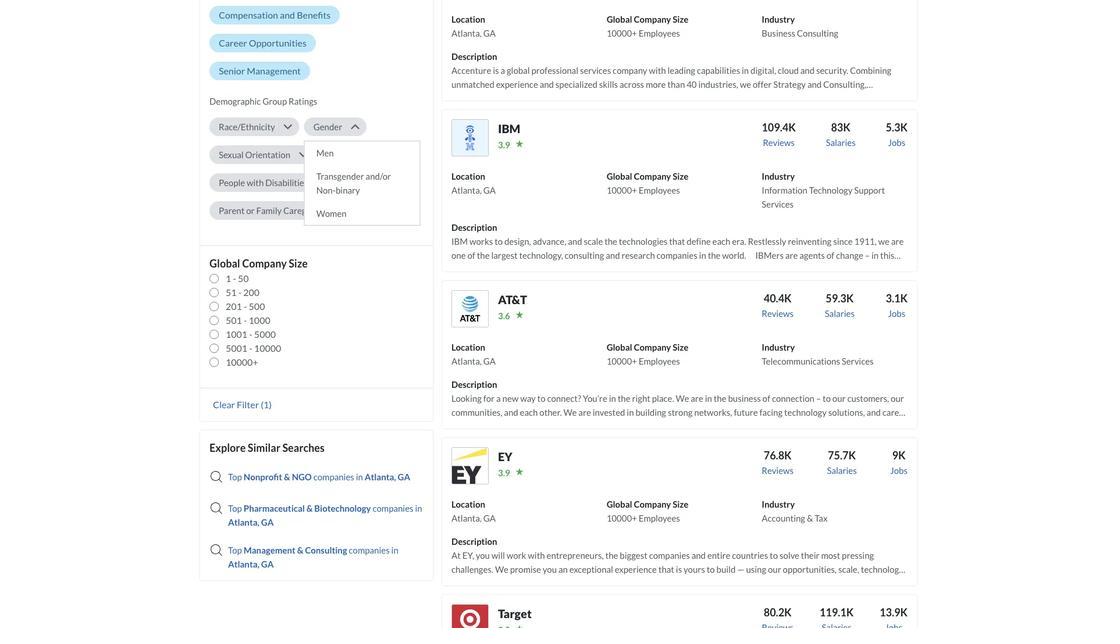 Task type: vqa. For each thing, say whether or not it's contained in the screenshot.
the topmost 'Top'
yes



Task type: locate. For each thing, give the bounding box(es) containing it.
management
[[247, 65, 301, 76], [244, 545, 295, 556]]

2 top from the top
[[228, 503, 242, 514]]

services inside industry information technology support services
[[762, 199, 794, 209]]

top for top management & consulting companies in atlanta, ga
[[228, 545, 242, 556]]

similar
[[248, 442, 280, 454]]

2 location atlanta, ga from the top
[[452, 171, 496, 195]]

companies right biotechnology
[[373, 503, 413, 514]]

compensation and benefits button
[[209, 6, 340, 24]]

management inside button
[[247, 65, 301, 76]]

industry inside the industry accounting & tax
[[762, 499, 795, 510]]

10000+
[[607, 28, 637, 38], [607, 185, 637, 195], [607, 356, 637, 367], [226, 357, 258, 368], [607, 513, 637, 524]]

2 employees from the top
[[639, 185, 680, 195]]

& left tax
[[807, 513, 813, 524]]

10000+ for at&t
[[607, 356, 637, 367]]

& for ngo
[[284, 472, 290, 482]]

10000+ for ibm
[[607, 185, 637, 195]]

2 vertical spatial companies
[[349, 545, 390, 556]]

consulting right business
[[797, 28, 838, 38]]

4 industry from the top
[[762, 499, 795, 510]]

3 industry from the top
[[762, 342, 795, 353]]

jobs down the "9k"
[[890, 465, 908, 476]]

2 3.9 from the top
[[498, 468, 510, 478]]

3 employees from the top
[[639, 356, 680, 367]]

employees
[[639, 28, 680, 38], [639, 185, 680, 195], [639, 356, 680, 367], [639, 513, 680, 524]]

& inside top management & consulting companies in atlanta, ga
[[297, 545, 303, 556]]

1 location atlanta, ga from the top
[[452, 14, 496, 38]]

-
[[233, 273, 236, 284], [238, 287, 242, 298], [244, 301, 247, 312], [244, 315, 247, 326], [249, 329, 252, 340], [249, 343, 252, 354]]

description for ey
[[452, 536, 497, 547]]

1 top from the top
[[228, 472, 242, 482]]

1 industry from the top
[[762, 14, 795, 24]]

2 location from the top
[[452, 171, 485, 181]]

2 vertical spatial jobs
[[890, 465, 908, 476]]

ey image
[[452, 447, 489, 485]]

5001
[[226, 343, 247, 354]]

1001 - 5000
[[226, 329, 276, 340]]

location
[[452, 14, 485, 24], [452, 171, 485, 181], [452, 342, 485, 353], [452, 499, 485, 510]]

company for ey
[[634, 499, 671, 510]]

industry up information
[[762, 171, 795, 181]]

1 vertical spatial consulting
[[305, 545, 347, 556]]

jobs down 5.3k
[[888, 137, 906, 148]]

4 global company size 10000+ employees from the top
[[607, 499, 689, 524]]

4 description from the top
[[452, 536, 497, 547]]

0 vertical spatial salaries
[[826, 137, 856, 148]]

3.9 for ibm
[[498, 140, 510, 150]]

jobs
[[888, 137, 906, 148], [888, 308, 906, 319], [890, 465, 908, 476]]

industry business consulting
[[762, 14, 838, 38]]

companies right ngo
[[313, 472, 354, 482]]

global company size 10000+ employees for at&t
[[607, 342, 689, 367]]

4 employees from the top
[[639, 513, 680, 524]]

501
[[226, 315, 242, 326]]

83k salaries
[[826, 121, 856, 148]]

10000
[[254, 343, 281, 354]]

companies inside top management & consulting companies in atlanta, ga
[[349, 545, 390, 556]]

40.4k
[[764, 292, 792, 305]]

3 description from the top
[[452, 379, 497, 390]]

salaries down 83k
[[826, 137, 856, 148]]

2 vertical spatial reviews
[[762, 465, 794, 476]]

with
[[247, 177, 264, 188]]

- for 1001
[[249, 329, 252, 340]]

2 vertical spatial in
[[391, 545, 398, 556]]

- for 5001
[[249, 343, 252, 354]]

1 global company size 10000+ employees from the top
[[607, 14, 689, 38]]

group
[[263, 96, 287, 106]]

accounting
[[762, 513, 805, 524]]

services
[[762, 199, 794, 209], [842, 356, 874, 367]]

83k
[[831, 121, 851, 134]]

clear filter (1) button
[[209, 399, 275, 411]]

global company size 10000+ employees for ibm
[[607, 171, 689, 195]]

& left ngo
[[284, 472, 290, 482]]

1 vertical spatial companies
[[373, 503, 413, 514]]

reviews inside 109.4k reviews
[[763, 137, 795, 148]]

top inside top management & consulting companies in atlanta, ga
[[228, 545, 242, 556]]

management inside top management & consulting companies in atlanta, ga
[[244, 545, 295, 556]]

80.2k
[[764, 606, 792, 619]]

3 global company size 10000+ employees from the top
[[607, 342, 689, 367]]

size
[[673, 14, 689, 24], [673, 171, 689, 181], [289, 257, 308, 270], [673, 342, 689, 353], [673, 499, 689, 510]]

in inside top management & consulting companies in atlanta, ga
[[391, 545, 398, 556]]

companies down biotechnology
[[349, 545, 390, 556]]

0 vertical spatial 3.9
[[498, 140, 510, 150]]

management down pharmaceutical
[[244, 545, 295, 556]]

salaries
[[826, 137, 856, 148], [825, 308, 855, 319], [827, 465, 857, 476]]

companies for biotechnology
[[373, 503, 413, 514]]

1 vertical spatial in
[[415, 503, 422, 514]]

reviews down the 76.8k
[[762, 465, 794, 476]]

4 location from the top
[[452, 499, 485, 510]]

1000
[[249, 315, 270, 326]]

3.9 down ey
[[498, 468, 510, 478]]

reviews
[[763, 137, 795, 148], [762, 308, 794, 319], [762, 465, 794, 476]]

jobs inside 5.3k jobs
[[888, 137, 906, 148]]

companies for consulting
[[349, 545, 390, 556]]

3 top from the top
[[228, 545, 242, 556]]

industry up business
[[762, 14, 795, 24]]

consulting down the 'top pharmaceutical & biotechnology companies in atlanta, ga'
[[305, 545, 347, 556]]

- right 201
[[244, 301, 247, 312]]

2 global company size 10000+ employees from the top
[[607, 171, 689, 195]]

0 vertical spatial in
[[356, 472, 363, 482]]

in inside the 'top pharmaceutical & biotechnology companies in atlanta, ga'
[[415, 503, 422, 514]]

1 horizontal spatial consulting
[[797, 28, 838, 38]]

1 vertical spatial jobs
[[888, 308, 906, 319]]

industry
[[762, 14, 795, 24], [762, 171, 795, 181], [762, 342, 795, 353], [762, 499, 795, 510]]

industry telecommunications services
[[762, 342, 874, 367]]

4 location atlanta, ga from the top
[[452, 499, 496, 524]]

- for 51
[[238, 287, 242, 298]]

company
[[634, 14, 671, 24], [634, 171, 671, 181], [242, 257, 287, 270], [634, 342, 671, 353], [634, 499, 671, 510]]

& inside the 'top pharmaceutical & biotechnology companies in atlanta, ga'
[[306, 503, 313, 514]]

1 vertical spatial 3.9
[[498, 468, 510, 478]]

76.8k
[[764, 449, 792, 462]]

global company size
[[209, 257, 308, 270]]

0 horizontal spatial services
[[762, 199, 794, 209]]

0 horizontal spatial in
[[356, 472, 363, 482]]

reviews down 109.4k
[[763, 137, 795, 148]]

0 vertical spatial companies
[[313, 472, 354, 482]]

and
[[280, 9, 295, 21]]

0 vertical spatial services
[[762, 199, 794, 209]]

industry accounting & tax
[[762, 499, 828, 524]]

description for ibm
[[452, 222, 497, 233]]

1 vertical spatial top
[[228, 503, 242, 514]]

jobs inside 3.1k jobs
[[888, 308, 906, 319]]

1 vertical spatial reviews
[[762, 308, 794, 319]]

location for ey
[[452, 499, 485, 510]]

3.1k jobs
[[886, 292, 908, 319]]

industry up accounting
[[762, 499, 795, 510]]

description for at&t
[[452, 379, 497, 390]]

atlanta, inside the 'top pharmaceutical & biotechnology companies in atlanta, ga'
[[228, 517, 259, 528]]

size for at&t
[[673, 342, 689, 353]]

- left '5000'
[[249, 329, 252, 340]]

gender
[[313, 122, 342, 132]]

industry information technology support services
[[762, 171, 885, 209]]

salaries down 59.3k
[[825, 308, 855, 319]]

0 vertical spatial consulting
[[797, 28, 838, 38]]

size for ey
[[673, 499, 689, 510]]

& down ngo
[[306, 503, 313, 514]]

jobs down 3.1k
[[888, 308, 906, 319]]

compensation
[[219, 9, 278, 21]]

senior
[[219, 65, 245, 76]]

target image
[[452, 605, 489, 628]]

0 vertical spatial top
[[228, 472, 242, 482]]

201
[[226, 301, 242, 312]]

industry up telecommunications
[[762, 342, 795, 353]]

119.1k link
[[820, 605, 854, 628]]

59.3k salaries
[[825, 292, 855, 319]]

76.8k reviews
[[762, 449, 794, 476]]

2 industry from the top
[[762, 171, 795, 181]]

global company size 10000+ employees
[[607, 14, 689, 38], [607, 171, 689, 195], [607, 342, 689, 367], [607, 499, 689, 524]]

&
[[284, 472, 290, 482], [306, 503, 313, 514], [807, 513, 813, 524], [297, 545, 303, 556]]

10000+ for ey
[[607, 513, 637, 524]]

0 vertical spatial reviews
[[763, 137, 795, 148]]

- right 1
[[233, 273, 236, 284]]

- down 1001 - 5000
[[249, 343, 252, 354]]

2 vertical spatial top
[[228, 545, 242, 556]]

5.3k jobs
[[886, 121, 908, 148]]

salaries down 75.7k
[[827, 465, 857, 476]]

location atlanta, ga for at&t
[[452, 342, 496, 367]]

employees for ibm
[[639, 185, 680, 195]]

1 employees from the top
[[639, 28, 680, 38]]

companies inside the 'top pharmaceutical & biotechnology companies in atlanta, ga'
[[373, 503, 413, 514]]

3.9 down ibm at the left top
[[498, 140, 510, 150]]

3 location from the top
[[452, 342, 485, 353]]

management for senior
[[247, 65, 301, 76]]

disabilities
[[265, 177, 308, 188]]

biotechnology
[[314, 503, 371, 514]]

1 location from the top
[[452, 14, 485, 24]]

salaries for ibm
[[826, 137, 856, 148]]

1 horizontal spatial services
[[842, 356, 874, 367]]

services right telecommunications
[[842, 356, 874, 367]]

1 vertical spatial salaries
[[825, 308, 855, 319]]

& inside the industry accounting & tax
[[807, 513, 813, 524]]

0 horizontal spatial consulting
[[305, 545, 347, 556]]

management for top
[[244, 545, 295, 556]]

0 vertical spatial jobs
[[888, 137, 906, 148]]

global
[[607, 14, 632, 24], [607, 171, 632, 181], [209, 257, 240, 270], [607, 342, 632, 353], [607, 499, 632, 510]]

2 vertical spatial salaries
[[827, 465, 857, 476]]

3 location atlanta, ga from the top
[[452, 342, 496, 367]]

- right 501
[[244, 315, 247, 326]]

companies
[[313, 472, 354, 482], [373, 503, 413, 514], [349, 545, 390, 556]]

opportunities
[[249, 37, 307, 49]]

location atlanta, ga for ibm
[[452, 171, 496, 195]]

ey
[[498, 450, 513, 464]]

jobs for at&t
[[888, 308, 906, 319]]

industry inside industry information technology support services
[[762, 171, 795, 181]]

& for biotechnology
[[306, 503, 313, 514]]

2 description from the top
[[452, 222, 497, 233]]

top management & consulting companies in atlanta, ga
[[228, 545, 398, 570]]

searches
[[282, 442, 325, 454]]

top inside the 'top pharmaceutical & biotechnology companies in atlanta, ga'
[[228, 503, 242, 514]]

& down the 'top pharmaceutical & biotechnology companies in atlanta, ga'
[[297, 545, 303, 556]]

caregiver
[[283, 205, 321, 216]]

in
[[356, 472, 363, 482], [415, 503, 422, 514], [391, 545, 398, 556]]

1
[[226, 273, 231, 284]]

13.9k
[[880, 606, 908, 619]]

1 vertical spatial management
[[244, 545, 295, 556]]

top for top pharmaceutical & biotechnology companies in atlanta, ga
[[228, 503, 242, 514]]

location atlanta, ga
[[452, 14, 496, 38], [452, 171, 496, 195], [452, 342, 496, 367], [452, 499, 496, 524]]

industry inside industry telecommunications services
[[762, 342, 795, 353]]

reviews down 40.4k
[[762, 308, 794, 319]]

ga inside top management & consulting companies in atlanta, ga
[[261, 559, 274, 570]]

501 - 1000
[[226, 315, 270, 326]]

management down opportunities in the top of the page
[[247, 65, 301, 76]]

1 horizontal spatial in
[[391, 545, 398, 556]]

2 horizontal spatial in
[[415, 503, 422, 514]]

- for 501
[[244, 315, 247, 326]]

0 vertical spatial management
[[247, 65, 301, 76]]

companies for ngo
[[313, 472, 354, 482]]

1 3.9 from the top
[[498, 140, 510, 150]]

consulting
[[797, 28, 838, 38], [305, 545, 347, 556]]

1 vertical spatial services
[[842, 356, 874, 367]]

reviews for at&t
[[762, 308, 794, 319]]

global for ibm
[[607, 171, 632, 181]]

- right 51
[[238, 287, 242, 298]]

industry for ibm
[[762, 171, 795, 181]]

business
[[762, 28, 795, 38]]

services down information
[[762, 199, 794, 209]]



Task type: describe. For each thing, give the bounding box(es) containing it.
support
[[854, 185, 885, 195]]

9k jobs
[[890, 449, 908, 476]]

men
[[316, 148, 334, 158]]

in for top management & consulting companies in atlanta, ga
[[391, 545, 398, 556]]

500
[[249, 301, 265, 312]]

women
[[316, 208, 347, 219]]

5001 - 10000
[[226, 343, 281, 354]]

(1)
[[261, 399, 272, 410]]

51
[[226, 287, 237, 298]]

location atlanta, ga for ey
[[452, 499, 496, 524]]

parent
[[219, 205, 245, 216]]

information
[[762, 185, 808, 195]]

target
[[498, 607, 532, 621]]

consulting inside industry business consulting
[[797, 28, 838, 38]]

services inside industry telecommunications services
[[842, 356, 874, 367]]

career
[[219, 37, 247, 49]]

industry for ey
[[762, 499, 795, 510]]

or
[[246, 205, 255, 216]]

clear
[[213, 399, 235, 410]]

reviews for ibm
[[763, 137, 795, 148]]

in for top pharmaceutical & biotechnology companies in atlanta, ga
[[415, 503, 422, 514]]

pharmaceutical
[[244, 503, 305, 514]]

jobs for ibm
[[888, 137, 906, 148]]

people
[[219, 177, 245, 188]]

reviews for ey
[[762, 465, 794, 476]]

senior management button
[[209, 62, 310, 80]]

and/or
[[366, 171, 391, 181]]

parent or family caregiver
[[219, 205, 321, 216]]

tax
[[815, 513, 828, 524]]

13.9k link
[[880, 605, 908, 628]]

3.6
[[498, 311, 510, 321]]

& for tax
[[807, 513, 813, 524]]

sexual orientation
[[219, 149, 290, 160]]

compensation and benefits
[[219, 9, 331, 21]]

ga inside the 'top pharmaceutical & biotechnology companies in atlanta, ga'
[[261, 517, 274, 528]]

top pharmaceutical & biotechnology companies in atlanta, ga
[[228, 503, 422, 528]]

telecommunications
[[762, 356, 840, 367]]

- for 1
[[233, 273, 236, 284]]

sexual
[[219, 149, 244, 160]]

industry inside industry business consulting
[[762, 14, 795, 24]]

- for 201
[[244, 301, 247, 312]]

nonprofit
[[244, 472, 282, 482]]

3.9 for ey
[[498, 468, 510, 478]]

51 - 200
[[226, 287, 260, 298]]

9k
[[892, 449, 906, 462]]

ibm
[[498, 122, 520, 136]]

& for consulting
[[297, 545, 303, 556]]

109.4k
[[762, 121, 796, 134]]

75.7k salaries
[[827, 449, 857, 476]]

global for at&t
[[607, 342, 632, 353]]

orientation
[[245, 149, 290, 160]]

ratings
[[289, 96, 317, 106]]

people with disabilities
[[219, 177, 308, 188]]

benefits
[[297, 9, 331, 21]]

senior management
[[219, 65, 301, 76]]

top nonprofit & ngo companies in atlanta, ga
[[228, 472, 410, 482]]

75.7k
[[828, 449, 856, 462]]

company for ibm
[[634, 171, 671, 181]]

201 - 500
[[226, 301, 265, 312]]

ngo
[[292, 472, 312, 482]]

jobs for ey
[[890, 465, 908, 476]]

location for at&t
[[452, 342, 485, 353]]

clear filter (1)
[[213, 399, 272, 410]]

explore similar searches
[[209, 442, 325, 454]]

50
[[238, 273, 249, 284]]

1 - 50
[[226, 273, 249, 284]]

5000
[[254, 329, 276, 340]]

global company size 10000+ employees for ey
[[607, 499, 689, 524]]

in for top nonprofit & ngo companies in atlanta, ga
[[356, 472, 363, 482]]

explore
[[209, 442, 246, 454]]

salaries for at&t
[[825, 308, 855, 319]]

80.2k link
[[762, 605, 794, 628]]

global for ey
[[607, 499, 632, 510]]

consulting inside top management & consulting companies in atlanta, ga
[[305, 545, 347, 556]]

race/ethnicity
[[219, 122, 275, 132]]

salaries for ey
[[827, 465, 857, 476]]

atlanta, inside top management & consulting companies in atlanta, ga
[[228, 559, 259, 570]]

40.4k reviews
[[762, 292, 794, 319]]

filter
[[237, 399, 259, 410]]

family
[[256, 205, 282, 216]]

demographic group ratings
[[209, 96, 317, 106]]

transgender
[[316, 171, 364, 181]]

location for ibm
[[452, 171, 485, 181]]

career opportunities button
[[209, 34, 316, 52]]

industry for at&t
[[762, 342, 795, 353]]

59.3k
[[826, 292, 854, 305]]

200
[[243, 287, 260, 298]]

transgender and/or non-binary
[[316, 171, 391, 195]]

119.1k
[[820, 606, 854, 619]]

binary
[[336, 185, 360, 195]]

1 description from the top
[[452, 51, 497, 62]]

company for at&t
[[634, 342, 671, 353]]

employees for ey
[[639, 513, 680, 524]]

demographic
[[209, 96, 261, 106]]

non-
[[316, 185, 336, 195]]

technology
[[809, 185, 853, 195]]

5.3k
[[886, 121, 908, 134]]

ibm image
[[452, 119, 489, 156]]

top for top nonprofit & ngo companies in atlanta, ga
[[228, 472, 242, 482]]

employees for at&t
[[639, 356, 680, 367]]

at&t image
[[452, 290, 489, 328]]

size for ibm
[[673, 171, 689, 181]]

3.1k
[[886, 292, 908, 305]]

at&t
[[498, 293, 527, 307]]



